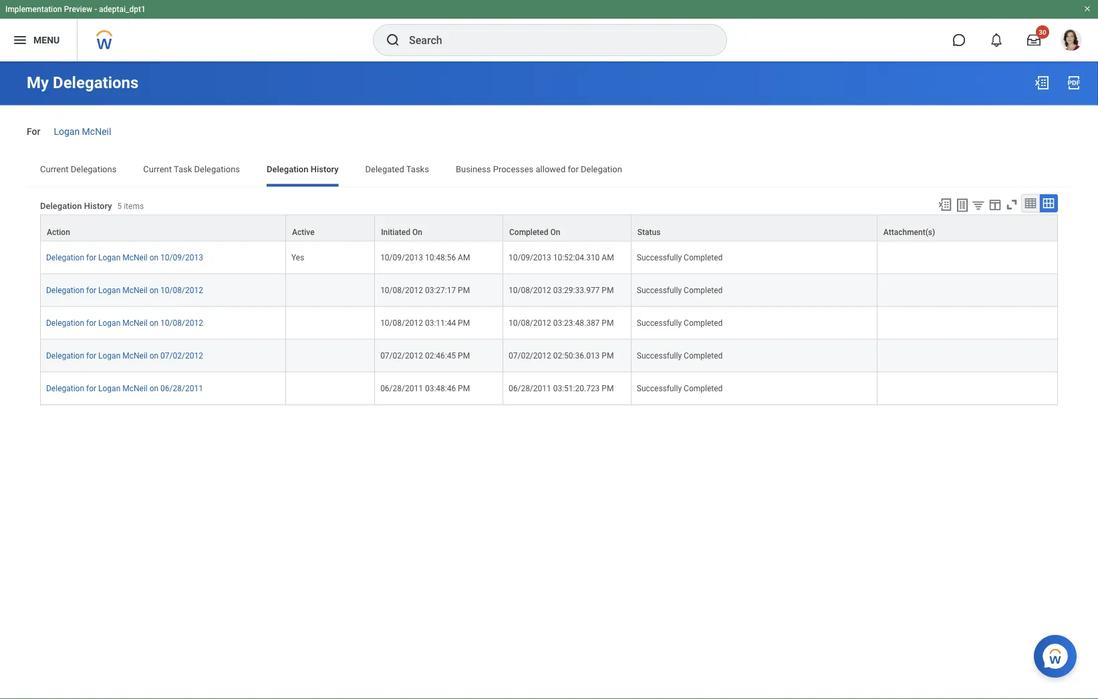 Task type: vqa. For each thing, say whether or not it's contained in the screenshot.
10/09/2013 to the right
yes



Task type: locate. For each thing, give the bounding box(es) containing it.
delegation for logan mcneil on 10/08/2012 link up delegation for logan mcneil on 07/02/2012 link
[[46, 316, 203, 328]]

0 horizontal spatial current
[[40, 164, 69, 174]]

03:29:33.977
[[553, 286, 600, 295]]

mcneil up delegation for logan mcneil on 07/02/2012 link
[[122, 319, 148, 328]]

mcneil for 10/08/2012 03:11:44 pm
[[122, 319, 148, 328]]

on down delegation for logan mcneil on 07/02/2012
[[150, 384, 159, 394]]

2 delegation for logan mcneil on 10/08/2012 link from the top
[[46, 316, 203, 328]]

logan mcneil link
[[54, 123, 111, 137]]

history left 5
[[84, 201, 112, 211]]

delegation for logan mcneil on 10/08/2012 down delegation for logan mcneil on 10/09/2013
[[46, 286, 203, 295]]

logan down delegation for logan mcneil on 07/02/2012
[[98, 384, 121, 394]]

delegations up logan mcneil link
[[53, 73, 139, 92]]

successfully completed
[[637, 253, 723, 262], [637, 286, 723, 295], [637, 319, 723, 328], [637, 351, 723, 361], [637, 384, 723, 394]]

06/28/2011
[[161, 384, 203, 394], [380, 384, 423, 394], [509, 384, 551, 394]]

logan for 06/28/2011 03:48:46 pm
[[98, 384, 121, 394]]

pm right 03:29:33.977
[[602, 286, 614, 295]]

1 am from the left
[[458, 253, 470, 262]]

2 successfully completed from the top
[[637, 286, 723, 295]]

2 current from the left
[[143, 164, 172, 174]]

0 horizontal spatial 07/02/2012
[[161, 351, 203, 361]]

4 successfully completed element from the top
[[637, 349, 723, 361]]

5 row from the top
[[40, 340, 1058, 373]]

2 06/28/2011 from the left
[[380, 384, 423, 394]]

action button
[[41, 215, 285, 241]]

1 horizontal spatial history
[[311, 164, 339, 174]]

row containing action
[[40, 215, 1058, 242]]

07/02/2012 02:50:36.013 pm
[[509, 351, 614, 361]]

10/09/2013 inside delegation for logan mcneil on 10/09/2013 link
[[161, 253, 203, 262]]

on up delegation for logan mcneil on 06/28/2011 link in the left of the page
[[150, 351, 159, 361]]

row up 06/28/2011 03:51:20.723 pm
[[40, 340, 1058, 373]]

1 vertical spatial delegation for logan mcneil on 10/08/2012
[[46, 319, 203, 328]]

allowed
[[536, 164, 566, 174]]

row containing delegation for logan mcneil on 07/02/2012
[[40, 340, 1058, 373]]

1 10/09/2013 from the left
[[161, 253, 203, 262]]

mcneil for 10/08/2012 03:27:17 pm
[[122, 286, 148, 295]]

2 on from the top
[[150, 286, 159, 295]]

row up 10/09/2013 10:52:04.310 am
[[40, 215, 1058, 242]]

10/08/2012 left '03:27:17'
[[380, 286, 423, 295]]

2 07/02/2012 from the left
[[380, 351, 423, 361]]

4 successfully from the top
[[637, 351, 682, 361]]

10/08/2012 left 03:11:44 at the left top of the page
[[380, 319, 423, 328]]

row up 07/02/2012 02:50:36.013 pm
[[40, 307, 1058, 340]]

attachment(s) button
[[878, 215, 1058, 241]]

5 successfully completed from the top
[[637, 384, 723, 394]]

1 horizontal spatial current
[[143, 164, 172, 174]]

3 10/09/2013 from the left
[[509, 253, 551, 262]]

1 row from the top
[[40, 215, 1058, 242]]

10/09/2013 down initiated on
[[380, 253, 423, 262]]

0 horizontal spatial on
[[412, 228, 422, 237]]

4 successfully completed from the top
[[637, 351, 723, 361]]

delegation for logan mcneil on 10/08/2012
[[46, 286, 203, 295], [46, 319, 203, 328]]

2 delegation for logan mcneil on 10/08/2012 from the top
[[46, 319, 203, 328]]

adeptai_dpt1
[[99, 5, 146, 14]]

task
[[174, 164, 192, 174]]

status button
[[632, 215, 877, 241]]

logan down delegation for logan mcneil on 10/09/2013
[[98, 286, 121, 295]]

07/02/2012 left 02:46:45
[[380, 351, 423, 361]]

am for 10/09/2013 10:52:04.310 am
[[602, 253, 614, 262]]

2 row from the top
[[40, 242, 1058, 274]]

delegation for logan mcneil on 07/02/2012
[[46, 351, 203, 361]]

export to worksheets image
[[955, 197, 971, 213]]

delegation for logan mcneil on 10/08/2012 link
[[46, 283, 203, 295], [46, 316, 203, 328]]

profile logan mcneil image
[[1061, 29, 1082, 54]]

completed for 07/02/2012 02:50:36.013 pm
[[684, 351, 723, 361]]

on up delegation for logan mcneil on 07/02/2012 link
[[150, 319, 159, 328]]

6 row from the top
[[40, 373, 1058, 406]]

4 on from the top
[[150, 351, 159, 361]]

06/28/2011 left "03:48:46"
[[380, 384, 423, 394]]

current down for
[[40, 164, 69, 174]]

1 on from the left
[[412, 228, 422, 237]]

history
[[311, 164, 339, 174], [84, 201, 112, 211]]

for for 10/09/2013 10:48:56 am
[[86, 253, 96, 262]]

am right 10:52:04.310
[[602, 253, 614, 262]]

row down completed on on the top of page
[[40, 242, 1058, 274]]

10/09/2013 down completed on on the top of page
[[509, 253, 551, 262]]

row up 10/08/2012 03:23:48.387 pm at the top of page
[[40, 274, 1058, 307]]

pm right '02:50:36.013'
[[602, 351, 614, 361]]

for up delegation for logan mcneil on 06/28/2011 link in the left of the page
[[86, 351, 96, 361]]

10/08/2012 03:27:17 pm
[[380, 286, 470, 295]]

delegations right task
[[194, 164, 240, 174]]

successfully completed element for 10/08/2012 03:29:33.977 pm
[[637, 283, 723, 295]]

history for delegation history 5 items
[[84, 201, 112, 211]]

10/08/2012 up 10/08/2012 03:23:48.387 pm at the top of page
[[509, 286, 551, 295]]

Search Workday  search field
[[409, 25, 699, 55]]

history up active popup button
[[311, 164, 339, 174]]

delegation for logan mcneil on 10/08/2012 up delegation for logan mcneil on 07/02/2012 link
[[46, 319, 203, 328]]

10/09/2013 for 10/09/2013 10:48:56 am
[[380, 253, 423, 262]]

current
[[40, 164, 69, 174], [143, 164, 172, 174]]

pm right 03:23:48.387
[[602, 319, 614, 328]]

delegation for logan mcneil on 07/02/2012 link
[[46, 349, 203, 361]]

pm right "03:48:46"
[[458, 384, 470, 394]]

0 vertical spatial delegation for logan mcneil on 10/08/2012
[[46, 286, 203, 295]]

pm right 03:11:44 at the left top of the page
[[458, 319, 470, 328]]

0 horizontal spatial 06/28/2011
[[161, 384, 203, 394]]

10/08/2012 for 10/08/2012 03:23:48.387 pm
[[509, 319, 551, 328]]

0 horizontal spatial 10/09/2013
[[161, 253, 203, 262]]

03:48:46
[[425, 384, 456, 394]]

active button
[[286, 215, 374, 241]]

successfully for 06/28/2011 03:51:20.723 pm
[[637, 384, 682, 394]]

1 vertical spatial delegation for logan mcneil on 10/08/2012 link
[[46, 316, 203, 328]]

on
[[150, 253, 159, 262], [150, 286, 159, 295], [150, 319, 159, 328], [150, 351, 159, 361], [150, 384, 159, 394]]

mcneil
[[82, 126, 111, 137], [122, 253, 148, 262], [122, 286, 148, 295], [122, 319, 148, 328], [122, 351, 148, 361], [122, 384, 148, 394]]

pm for 06/28/2011 03:51:20.723 pm
[[602, 384, 614, 394]]

delegations up delegation history 5 items on the left of the page
[[71, 164, 117, 174]]

2 on from the left
[[551, 228, 561, 237]]

menu button
[[0, 19, 77, 62]]

06/28/2011 down delegation for logan mcneil on 07/02/2012
[[161, 384, 203, 394]]

on down delegation for logan mcneil on 10/09/2013
[[150, 286, 159, 295]]

logan mcneil
[[54, 126, 111, 137]]

0 vertical spatial delegation for logan mcneil on 10/08/2012 link
[[46, 283, 203, 295]]

3 06/28/2011 from the left
[[509, 384, 551, 394]]

1 horizontal spatial on
[[551, 228, 561, 237]]

10/08/2012 down '10/08/2012 03:29:33.977 pm' at top
[[509, 319, 551, 328]]

pm right '03:27:17'
[[458, 286, 470, 295]]

on for 10/08/2012 03:11:44 pm
[[150, 319, 159, 328]]

for down delegation for logan mcneil on 10/09/2013
[[86, 286, 96, 295]]

07/02/2012 up delegation for logan mcneil on 06/28/2011 link in the left of the page
[[161, 351, 203, 361]]

10/08/2012
[[161, 286, 203, 295], [380, 286, 423, 295], [509, 286, 551, 295], [161, 319, 203, 328], [380, 319, 423, 328], [509, 319, 551, 328]]

toolbar inside my delegations "main content"
[[932, 194, 1058, 215]]

completed
[[509, 228, 549, 237], [684, 253, 723, 262], [684, 286, 723, 295], [684, 319, 723, 328], [684, 351, 723, 361], [684, 384, 723, 394]]

delegated
[[365, 164, 404, 174]]

1 06/28/2011 from the left
[[161, 384, 203, 394]]

on inside "popup button"
[[551, 228, 561, 237]]

logan up delegation for logan mcneil on 07/02/2012 link
[[98, 319, 121, 328]]

current left task
[[143, 164, 172, 174]]

successfully completed element for 10/09/2013 10:52:04.310 am
[[637, 250, 723, 262]]

pm for 10/08/2012 03:23:48.387 pm
[[602, 319, 614, 328]]

mcneil down delegation for logan mcneil on 07/02/2012
[[122, 384, 148, 394]]

1 successfully completed element from the top
[[637, 250, 723, 262]]

delegation for logan mcneil on 06/28/2011
[[46, 384, 203, 394]]

1 horizontal spatial 10/09/2013
[[380, 253, 423, 262]]

10/08/2012 03:29:33.977 pm
[[509, 286, 614, 295]]

2 horizontal spatial 07/02/2012
[[509, 351, 551, 361]]

toolbar
[[932, 194, 1058, 215]]

3 row from the top
[[40, 274, 1058, 307]]

03:23:48.387
[[553, 319, 600, 328]]

history for delegation history
[[311, 164, 339, 174]]

on
[[412, 228, 422, 237], [551, 228, 561, 237]]

delegations for my delegations
[[53, 73, 139, 92]]

mcneil for 07/02/2012 02:46:45 pm
[[122, 351, 148, 361]]

select to filter grid data image
[[971, 198, 986, 212]]

5 successfully completed element from the top
[[637, 382, 723, 394]]

click to view/edit grid preferences image
[[988, 197, 1003, 212]]

implementation preview -   adeptai_dpt1
[[5, 5, 146, 14]]

06/28/2011 down 07/02/2012 02:50:36.013 pm
[[509, 384, 551, 394]]

row
[[40, 215, 1058, 242], [40, 242, 1058, 274], [40, 274, 1058, 307], [40, 307, 1058, 340], [40, 340, 1058, 373], [40, 373, 1058, 406]]

10/09/2013 down the action popup button
[[161, 253, 203, 262]]

1 horizontal spatial am
[[602, 253, 614, 262]]

for
[[568, 164, 579, 174], [86, 253, 96, 262], [86, 286, 96, 295], [86, 319, 96, 328], [86, 351, 96, 361], [86, 384, 96, 394]]

on up 10/09/2013 10:52:04.310 am
[[551, 228, 561, 237]]

03:51:20.723
[[553, 384, 600, 394]]

row containing delegation for logan mcneil on 10/09/2013
[[40, 242, 1058, 274]]

07/02/2012 down 10/08/2012 03:23:48.387 pm at the top of page
[[509, 351, 551, 361]]

on for 06/28/2011 03:48:46 pm
[[150, 384, 159, 394]]

06/28/2011 for 06/28/2011 03:48:46 pm
[[380, 384, 423, 394]]

am
[[458, 253, 470, 262], [602, 253, 614, 262]]

pm
[[458, 286, 470, 295], [602, 286, 614, 295], [458, 319, 470, 328], [602, 319, 614, 328], [458, 351, 470, 361], [602, 351, 614, 361], [458, 384, 470, 394], [602, 384, 614, 394]]

logan down 5
[[98, 253, 121, 262]]

successfully completed element
[[637, 250, 723, 262], [637, 283, 723, 295], [637, 316, 723, 328], [637, 349, 723, 361], [637, 382, 723, 394]]

2 am from the left
[[602, 253, 614, 262]]

tab list inside my delegations "main content"
[[27, 155, 1072, 187]]

1 delegation for logan mcneil on 10/08/2012 link from the top
[[46, 283, 203, 295]]

pm right 03:51:20.723
[[602, 384, 614, 394]]

logan for 10/08/2012 03:11:44 pm
[[98, 319, 121, 328]]

initiated on button
[[375, 215, 503, 241]]

pm for 10/08/2012 03:11:44 pm
[[458, 319, 470, 328]]

successfully
[[637, 253, 682, 262], [637, 286, 682, 295], [637, 319, 682, 328], [637, 351, 682, 361], [637, 384, 682, 394]]

10:48:56
[[425, 253, 456, 262]]

0 horizontal spatial am
[[458, 253, 470, 262]]

successfully for 10/08/2012 03:29:33.977 pm
[[637, 286, 682, 295]]

03:27:17
[[425, 286, 456, 295]]

2 10/09/2013 from the left
[[380, 253, 423, 262]]

logan
[[54, 126, 80, 137], [98, 253, 121, 262], [98, 286, 121, 295], [98, 319, 121, 328], [98, 351, 121, 361], [98, 384, 121, 394]]

completed for 10/08/2012 03:23:48.387 pm
[[684, 319, 723, 328]]

for right allowed
[[568, 164, 579, 174]]

0 horizontal spatial history
[[84, 201, 112, 211]]

on for 07/02/2012 02:46:45 pm
[[150, 351, 159, 361]]

06/28/2011 03:51:20.723 pm
[[509, 384, 614, 394]]

completed for 06/28/2011 03:51:20.723 pm
[[684, 384, 723, 394]]

delegation
[[267, 164, 309, 174], [581, 164, 622, 174], [40, 201, 82, 211], [46, 253, 84, 262], [46, 286, 84, 295], [46, 319, 84, 328], [46, 351, 84, 361], [46, 384, 84, 394]]

for down delegation history 5 items on the left of the page
[[86, 253, 96, 262]]

on for 10/08/2012 03:27:17 pm
[[150, 286, 159, 295]]

07/02/2012 02:46:45 pm
[[380, 351, 470, 361]]

mcneil down the action popup button
[[122, 253, 148, 262]]

2 successfully completed element from the top
[[637, 283, 723, 295]]

cell
[[878, 242, 1058, 274], [286, 274, 375, 307], [286, 307, 375, 340], [878, 307, 1058, 340], [286, 340, 375, 373], [286, 373, 375, 406], [878, 373, 1058, 406]]

pm right 02:46:45
[[458, 351, 470, 361]]

1 horizontal spatial 07/02/2012
[[380, 351, 423, 361]]

delegations
[[53, 73, 139, 92], [71, 164, 117, 174], [194, 164, 240, 174]]

current for current task delegations
[[143, 164, 172, 174]]

07/02/2012
[[161, 351, 203, 361], [380, 351, 423, 361], [509, 351, 551, 361]]

2 horizontal spatial 10/09/2013
[[509, 253, 551, 262]]

completed for 10/08/2012 03:29:33.977 pm
[[684, 286, 723, 295]]

processes
[[493, 164, 534, 174]]

initiated on
[[381, 228, 422, 237]]

active
[[292, 228, 315, 237]]

completed inside completed on "popup button"
[[509, 228, 549, 237]]

1 successfully completed from the top
[[637, 253, 723, 262]]

on inside popup button
[[412, 228, 422, 237]]

pm for 06/28/2011 03:48:46 pm
[[458, 384, 470, 394]]

row down 07/02/2012 02:50:36.013 pm
[[40, 373, 1058, 406]]

delegation for logan mcneil on 10/08/2012 link down delegation for logan mcneil on 10/09/2013
[[46, 283, 203, 295]]

0 vertical spatial history
[[311, 164, 339, 174]]

3 successfully completed element from the top
[[637, 316, 723, 328]]

pm for 07/02/2012 02:46:45 pm
[[458, 351, 470, 361]]

on down the action popup button
[[150, 253, 159, 262]]

3 successfully completed from the top
[[637, 319, 723, 328]]

tab list
[[27, 155, 1072, 187]]

delegations for current delegations
[[71, 164, 117, 174]]

mcneil for 06/28/2011 03:48:46 pm
[[122, 384, 148, 394]]

5 successfully from the top
[[637, 384, 682, 394]]

1 vertical spatial history
[[84, 201, 112, 211]]

inbox large image
[[1028, 33, 1041, 47]]

expand table image
[[1042, 197, 1056, 210]]

for up delegation for logan mcneil on 07/02/2012 link
[[86, 319, 96, 328]]

1 delegation for logan mcneil on 10/08/2012 from the top
[[46, 286, 203, 295]]

3 07/02/2012 from the left
[[509, 351, 551, 361]]

am right 10:48:56
[[458, 253, 470, 262]]

status
[[638, 228, 661, 237]]

10/09/2013
[[161, 253, 203, 262], [380, 253, 423, 262], [509, 253, 551, 262]]

1 on from the top
[[150, 253, 159, 262]]

mcneil up delegation for logan mcneil on 06/28/2011 link in the left of the page
[[122, 351, 148, 361]]

03:11:44
[[425, 319, 456, 328]]

my delegations main content
[[0, 62, 1098, 454]]

tab list containing current delegations
[[27, 155, 1072, 187]]

my
[[27, 73, 49, 92]]

2 horizontal spatial 06/28/2011
[[509, 384, 551, 394]]

implementation
[[5, 5, 62, 14]]

3 on from the top
[[150, 319, 159, 328]]

5 on from the top
[[150, 384, 159, 394]]

logan up delegation for logan mcneil on 06/28/2011 link in the left of the page
[[98, 351, 121, 361]]

on right initiated
[[412, 228, 422, 237]]

1 current from the left
[[40, 164, 69, 174]]

1 horizontal spatial 06/28/2011
[[380, 384, 423, 394]]

for down delegation for logan mcneil on 07/02/2012
[[86, 384, 96, 394]]

mcneil down delegation for logan mcneil on 10/09/2013
[[122, 286, 148, 295]]

search image
[[385, 32, 401, 48]]

3 successfully from the top
[[637, 319, 682, 328]]

yes
[[292, 253, 304, 262]]

-
[[94, 5, 97, 14]]

1 successfully from the top
[[637, 253, 682, 262]]

10/08/2012 for 10/08/2012 03:11:44 pm
[[380, 319, 423, 328]]

completed on
[[509, 228, 561, 237]]

2 successfully from the top
[[637, 286, 682, 295]]



Task type: describe. For each thing, give the bounding box(es) containing it.
items
[[124, 202, 144, 211]]

02:50:36.013
[[553, 351, 600, 361]]

action
[[47, 228, 70, 237]]

for for 07/02/2012 02:46:45 pm
[[86, 351, 96, 361]]

current for current delegations
[[40, 164, 69, 174]]

delegation for logan mcneil on 10/08/2012 for 10/08/2012 03:11:44 pm
[[46, 319, 203, 328]]

close environment banner image
[[1084, 5, 1092, 13]]

current delegations
[[40, 164, 117, 174]]

06/28/2011 inside delegation for logan mcneil on 06/28/2011 link
[[161, 384, 203, 394]]

notifications large image
[[990, 33, 1003, 47]]

current task delegations
[[143, 164, 240, 174]]

07/02/2012 for 07/02/2012 02:46:45 pm
[[380, 351, 423, 361]]

mcneil up current delegations
[[82, 126, 111, 137]]

02:46:45
[[425, 351, 456, 361]]

successfully completed for 07/02/2012 02:50:36.013 pm
[[637, 351, 723, 361]]

06/28/2011 for 06/28/2011 03:51:20.723 pm
[[509, 384, 551, 394]]

for for 06/28/2011 03:48:46 pm
[[86, 384, 96, 394]]

logan for 10/08/2012 03:27:17 pm
[[98, 286, 121, 295]]

successfully completed for 06/28/2011 03:51:20.723 pm
[[637, 384, 723, 394]]

10/08/2012 03:11:44 pm
[[380, 319, 470, 328]]

06/28/2011 03:48:46 pm
[[380, 384, 470, 394]]

30 button
[[1020, 25, 1050, 55]]

successfully completed element for 06/28/2011 03:51:20.723 pm
[[637, 382, 723, 394]]

row containing delegation for logan mcneil on 06/28/2011
[[40, 373, 1058, 406]]

successfully completed for 10/09/2013 10:52:04.310 am
[[637, 253, 723, 262]]

for for 10/08/2012 03:11:44 pm
[[86, 319, 96, 328]]

10:52:04.310
[[553, 253, 600, 262]]

delegation for logan mcneil on 10/08/2012 link for 10/08/2012 03:27:17 pm
[[46, 283, 203, 295]]

successfully for 07/02/2012 02:50:36.013 pm
[[637, 351, 682, 361]]

am for 10/09/2013 10:48:56 am
[[458, 253, 470, 262]]

on for completed on
[[551, 228, 561, 237]]

attachment(s)
[[884, 228, 935, 237]]

menu banner
[[0, 0, 1098, 62]]

successfully completed element for 07/02/2012 02:50:36.013 pm
[[637, 349, 723, 361]]

initiated
[[381, 228, 410, 237]]

menu
[[33, 35, 60, 46]]

10/08/2012 03:23:48.387 pm
[[509, 319, 614, 328]]

10/08/2012 up delegation for logan mcneil on 07/02/2012 link
[[161, 319, 203, 328]]

fullscreen image
[[1005, 197, 1020, 212]]

export to excel image
[[938, 197, 953, 212]]

07/02/2012 for 07/02/2012 02:50:36.013 pm
[[509, 351, 551, 361]]

logan right for
[[54, 126, 80, 137]]

10/09/2013 for 10/09/2013 10:52:04.310 am
[[509, 253, 551, 262]]

delegation for logan mcneil on 06/28/2011 link
[[46, 382, 203, 394]]

10/08/2012 for 10/08/2012 03:29:33.977 pm
[[509, 286, 551, 295]]

business
[[456, 164, 491, 174]]

delegation for logan mcneil on 10/09/2013
[[46, 253, 203, 262]]

for
[[27, 126, 40, 137]]

10/08/2012 down the action popup button
[[161, 286, 203, 295]]

mcneil for 10/09/2013 10:48:56 am
[[122, 253, 148, 262]]

10/08/2012 for 10/08/2012 03:27:17 pm
[[380, 286, 423, 295]]

logan for 10/09/2013 10:48:56 am
[[98, 253, 121, 262]]

completed on button
[[503, 215, 631, 241]]

delegated tasks
[[365, 164, 429, 174]]

successfully for 10/08/2012 03:23:48.387 pm
[[637, 319, 682, 328]]

on for initiated on
[[412, 228, 422, 237]]

export to excel image
[[1034, 75, 1050, 91]]

table image
[[1024, 197, 1038, 210]]

10/09/2013 10:48:56 am
[[380, 253, 470, 262]]

pm for 10/08/2012 03:29:33.977 pm
[[602, 286, 614, 295]]

on for 10/09/2013 10:48:56 am
[[150, 253, 159, 262]]

4 row from the top
[[40, 307, 1058, 340]]

for for 10/08/2012 03:27:17 pm
[[86, 286, 96, 295]]

pm for 07/02/2012 02:50:36.013 pm
[[602, 351, 614, 361]]

successfully completed element for 10/08/2012 03:23:48.387 pm
[[637, 316, 723, 328]]

view printable version (pdf) image
[[1066, 75, 1082, 91]]

logan for 07/02/2012 02:46:45 pm
[[98, 351, 121, 361]]

completed for 10/09/2013 10:52:04.310 am
[[684, 253, 723, 262]]

delegation history
[[267, 164, 339, 174]]

business processes allowed for delegation
[[456, 164, 622, 174]]

delegation for logan mcneil on 10/08/2012 link for 10/08/2012 03:11:44 pm
[[46, 316, 203, 328]]

successfully completed for 10/08/2012 03:29:33.977 pm
[[637, 286, 723, 295]]

successfully completed for 10/08/2012 03:23:48.387 pm
[[637, 319, 723, 328]]

5
[[117, 202, 122, 211]]

tasks
[[406, 164, 429, 174]]

delegation history 5 items
[[40, 201, 144, 211]]

30
[[1039, 28, 1047, 36]]

preview
[[64, 5, 92, 14]]

successfully for 10/09/2013 10:52:04.310 am
[[637, 253, 682, 262]]

justify image
[[12, 32, 28, 48]]

1 07/02/2012 from the left
[[161, 351, 203, 361]]

pm for 10/08/2012 03:27:17 pm
[[458, 286, 470, 295]]

delegation for logan mcneil on 10/09/2013 link
[[46, 250, 203, 262]]

10/09/2013 10:52:04.310 am
[[509, 253, 614, 262]]

delegation for logan mcneil on 10/08/2012 for 10/08/2012 03:27:17 pm
[[46, 286, 203, 295]]

my delegations
[[27, 73, 139, 92]]



